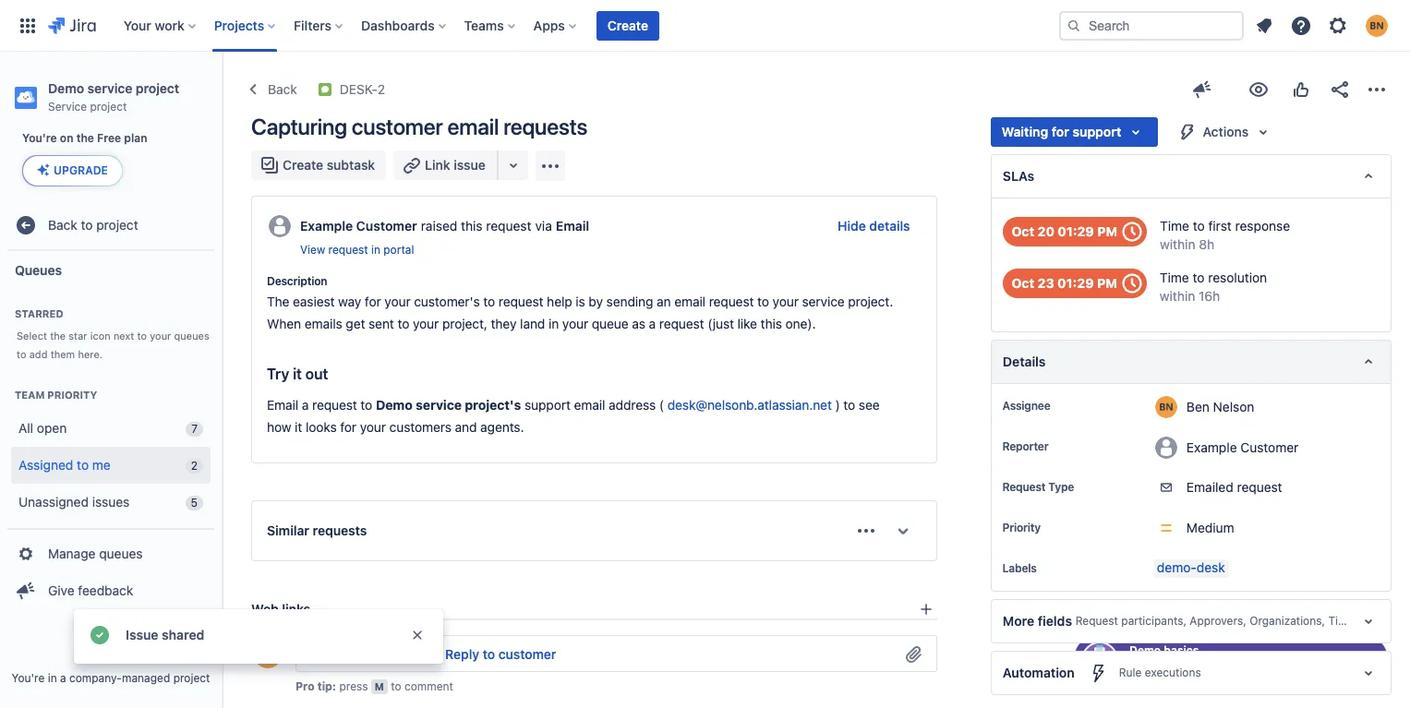 Task type: locate. For each thing, give the bounding box(es) containing it.
demo inside demo basics pretend to be a customer
[[1129, 644, 1161, 658]]

your down is
[[562, 316, 588, 332]]

1 horizontal spatial email
[[556, 218, 589, 234]]

shared
[[162, 627, 204, 643]]

add attachment image
[[903, 644, 925, 666]]

a
[[649, 316, 656, 332], [302, 397, 309, 413], [1214, 659, 1221, 675], [60, 671, 66, 685]]

0 vertical spatial queues
[[174, 330, 209, 342]]

email right via
[[556, 218, 589, 234]]

reply to customer
[[445, 647, 556, 663]]

view request in portal link
[[300, 241, 414, 259]]

the right the on
[[76, 131, 94, 145]]

your
[[124, 17, 151, 33]]

within inside 'time to first response within 8h'
[[1160, 236, 1195, 252]]

1 horizontal spatial demo
[[376, 397, 413, 413]]

2 horizontal spatial email
[[674, 294, 706, 309]]

request right view
[[328, 243, 368, 257]]

0 horizontal spatial priority
[[47, 389, 97, 401]]

1 horizontal spatial requests
[[503, 114, 587, 139]]

this inside the easiest way for your customer's to request help is by sending an email request to your service project. when emails get sent to your project, they land in your queue as a request (just like this one).
[[761, 316, 782, 332]]

link
[[425, 157, 450, 173]]

1 vertical spatial it
[[295, 419, 302, 435]]

service inside demo service project service project
[[87, 80, 132, 96]]

oct left 20
[[1012, 223, 1034, 239]]

1 vertical spatial this
[[761, 316, 782, 332]]

2 vertical spatial demo
[[1129, 644, 1161, 658]]

service up one).
[[802, 294, 845, 309]]

subtask
[[327, 157, 375, 173]]

0 vertical spatial back
[[268, 81, 297, 97]]

1 horizontal spatial example
[[1187, 439, 1237, 455]]

you're left the on
[[22, 131, 57, 145]]

within left 8h
[[1160, 236, 1195, 252]]

time for time to resolution within 16h
[[1160, 270, 1189, 285]]

the
[[267, 294, 289, 309]]

dashboards button
[[356, 11, 453, 40]]

1 vertical spatial you're
[[12, 671, 45, 685]]

your profile and settings image
[[1366, 14, 1388, 36]]

email up issue
[[447, 114, 499, 139]]

0 vertical spatial clockicon image
[[1118, 217, 1147, 247]]

apps button
[[528, 11, 583, 40]]

2 vertical spatial service
[[416, 397, 462, 413]]

star
[[69, 330, 87, 342]]

demo up "customers"
[[376, 397, 413, 413]]

unassigned
[[18, 494, 89, 509]]

the easiest way for your customer's to request help is by sending an email request to your service project. when emails get sent to your project, they land in your queue as a request (just like this one).
[[267, 294, 897, 332]]

0 vertical spatial email
[[447, 114, 499, 139]]

to inside 'time to first response within 8h'
[[1193, 218, 1205, 234]]

clockicon image
[[1118, 217, 1147, 247], [1117, 269, 1147, 298]]

time inside 'time to first response within 8h'
[[1160, 218, 1189, 234]]

support right project's
[[525, 397, 571, 413]]

0 horizontal spatial customer
[[356, 218, 417, 234]]

0 horizontal spatial email
[[267, 397, 298, 413]]

it right try on the bottom left of page
[[293, 366, 302, 382]]

2 horizontal spatial service
[[802, 294, 845, 309]]

they
[[491, 316, 517, 332]]

your up "sent"
[[384, 294, 411, 309]]

link issue
[[425, 157, 485, 173]]

a right as
[[649, 316, 656, 332]]

pm right 23
[[1097, 275, 1117, 291]]

0 horizontal spatial create
[[283, 157, 323, 173]]

1 vertical spatial 01:29
[[1058, 275, 1094, 291]]

example customer raised this request via email
[[300, 218, 589, 234]]

for inside dropdown button
[[1052, 124, 1069, 139]]

capturing customer email requests
[[251, 114, 587, 139]]

time to resolution within 16h
[[1160, 270, 1267, 304]]

project up plan
[[136, 80, 179, 96]]

oct 23 01:29 pm
[[1012, 275, 1117, 291]]

0 horizontal spatial queues
[[99, 545, 143, 561]]

1 vertical spatial oct
[[1012, 275, 1034, 291]]

0 horizontal spatial demo
[[48, 80, 84, 96]]

you're left company-
[[12, 671, 45, 685]]

banner
[[0, 0, 1410, 52]]

0 vertical spatial service
[[87, 80, 132, 96]]

time inside time to resolution within 16h
[[1160, 270, 1189, 285]]

address
[[609, 397, 656, 413]]

show image
[[888, 516, 918, 546]]

for right waiting
[[1052, 124, 1069, 139]]

your right next
[[150, 330, 171, 342]]

example up emailed
[[1187, 439, 1237, 455]]

how
[[267, 419, 291, 435]]

more fields
[[1002, 613, 1072, 629]]

demo
[[48, 80, 84, 96], [376, 397, 413, 413], [1129, 644, 1161, 658]]

oct for oct 23 01:29 pm
[[1012, 275, 1034, 291]]

0 vertical spatial time
[[1160, 218, 1189, 234]]

queues right next
[[174, 330, 209, 342]]

team
[[15, 389, 45, 401]]

0 vertical spatial in
[[371, 243, 380, 257]]

1 vertical spatial the
[[50, 330, 66, 342]]

group
[[7, 528, 214, 615]]

0 horizontal spatial example
[[300, 218, 353, 234]]

example up view
[[300, 218, 353, 234]]

customer for example customer raised this request via email
[[356, 218, 417, 234]]

1 horizontal spatial email
[[574, 397, 605, 413]]

1 vertical spatial time
[[1160, 270, 1189, 285]]

within left 16h
[[1160, 288, 1195, 304]]

jira image
[[48, 14, 96, 36], [48, 14, 96, 36]]

similar requests
[[267, 523, 367, 538]]

1 vertical spatial email
[[674, 294, 706, 309]]

demo inside demo service project service project
[[48, 80, 84, 96]]

clockicon image left "within 8h" button
[[1118, 217, 1147, 247]]

add
[[29, 348, 48, 360]]

select
[[17, 330, 47, 342]]

01:29 right 23
[[1058, 275, 1094, 291]]

email inside the easiest way for your customer's to request help is by sending an email request to your service project. when emails get sent to your project, they land in your queue as a request (just like this one).
[[674, 294, 706, 309]]

demo up pretend
[[1129, 644, 1161, 658]]

demo-desk
[[1157, 560, 1225, 575]]

1 vertical spatial within
[[1160, 288, 1195, 304]]

projects button
[[208, 11, 283, 40]]

customer inside button
[[498, 647, 556, 663]]

your inside ) to see how it looks for your customers and agents.
[[360, 419, 386, 435]]

1 horizontal spatial back
[[268, 81, 297, 97]]

1 horizontal spatial create
[[607, 17, 648, 33]]

press
[[339, 680, 368, 694]]

1 horizontal spatial service
[[416, 397, 462, 413]]

1 vertical spatial requests
[[313, 523, 367, 538]]

0 vertical spatial priority
[[47, 389, 97, 401]]

you're
[[22, 131, 57, 145], [12, 671, 45, 685]]

your left "customers"
[[360, 419, 386, 435]]

the up them
[[50, 330, 66, 342]]

1 01:29 from the top
[[1058, 223, 1094, 239]]

demo up "service" at the top left of the page
[[48, 80, 84, 96]]

2 up "capturing customer email requests"
[[377, 81, 385, 97]]

0 horizontal spatial 2
[[191, 459, 198, 473]]

to inside ) to see how it looks for your customers and agents.
[[843, 397, 855, 413]]

1 horizontal spatial 2
[[377, 81, 385, 97]]

out
[[305, 366, 328, 382]]

2 vertical spatial for
[[340, 419, 356, 435]]

create inside create subtask button
[[283, 157, 323, 173]]

copy link to issue image
[[381, 81, 396, 96]]

1 vertical spatial service
[[802, 294, 845, 309]]

oct left 23
[[1012, 275, 1034, 291]]

request down the an
[[659, 316, 704, 332]]

feedback
[[78, 582, 133, 598]]

oct for oct 20 01:29 pm
[[1012, 223, 1034, 239]]

a inside demo basics pretend to be a customer
[[1214, 659, 1221, 675]]

add app image
[[539, 155, 561, 177]]

example for example customer raised this request via email
[[300, 218, 353, 234]]

for
[[1052, 124, 1069, 139], [365, 294, 381, 309], [340, 419, 356, 435]]

0 vertical spatial the
[[76, 131, 94, 145]]

customer inside demo basics pretend to be a customer
[[1224, 659, 1280, 675]]

group containing manage queues
[[7, 528, 214, 615]]

0 vertical spatial create
[[607, 17, 648, 33]]

request down the example customer
[[1237, 479, 1282, 495]]

requests
[[503, 114, 587, 139], [313, 523, 367, 538]]

your work button
[[118, 11, 203, 40]]

clockicon image left "within 16h" button
[[1117, 269, 1147, 298]]

back up queues
[[48, 217, 77, 232]]

priority inside group
[[47, 389, 97, 401]]

0 horizontal spatial in
[[48, 671, 57, 685]]

2 horizontal spatial for
[[1052, 124, 1069, 139]]

0 horizontal spatial for
[[340, 419, 356, 435]]

2 horizontal spatial in
[[549, 316, 559, 332]]

create right apps 'popup button'
[[607, 17, 648, 33]]

more fields element
[[990, 599, 1392, 644]]

1 horizontal spatial customer
[[498, 647, 556, 663]]

this right like
[[761, 316, 782, 332]]

2 horizontal spatial demo
[[1129, 644, 1161, 658]]

way
[[338, 294, 361, 309]]

you're for you're in a company-managed project
[[12, 671, 45, 685]]

1 horizontal spatial for
[[365, 294, 381, 309]]

oct
[[1012, 223, 1034, 239], [1012, 275, 1034, 291]]

back up capturing
[[268, 81, 297, 97]]

1 vertical spatial priority
[[1002, 521, 1041, 535]]

this right raised
[[461, 218, 483, 234]]

assigned
[[18, 457, 73, 472]]

details element
[[990, 340, 1392, 384]]

emailed request
[[1187, 479, 1282, 495]]

email
[[447, 114, 499, 139], [674, 294, 706, 309], [574, 397, 605, 413]]

0 vertical spatial for
[[1052, 124, 1069, 139]]

links
[[282, 601, 310, 617]]

1 pm from the top
[[1097, 223, 1118, 239]]

1 vertical spatial queues
[[99, 545, 143, 561]]

managed
[[122, 671, 170, 685]]

customer right be
[[1224, 659, 1280, 675]]

pm right 20
[[1097, 223, 1118, 239]]

0 vertical spatial oct
[[1012, 223, 1034, 239]]

1 vertical spatial clockicon image
[[1117, 269, 1147, 298]]

01:29 right 20
[[1058, 223, 1094, 239]]

1 vertical spatial example
[[1187, 439, 1237, 455]]

desk@nelsonb.atlassian.net
[[667, 397, 832, 413]]

demo for demo basics
[[1129, 644, 1161, 658]]

project.
[[848, 294, 893, 309]]

1 vertical spatial 2
[[191, 459, 198, 473]]

requests right similar
[[313, 523, 367, 538]]

customer up portal
[[356, 218, 417, 234]]

1 horizontal spatial this
[[761, 316, 782, 332]]

1 vertical spatial back
[[48, 217, 77, 232]]

teams
[[464, 17, 504, 33]]

1 vertical spatial support
[[525, 397, 571, 413]]

1 vertical spatial customer
[[1241, 439, 1299, 455]]

projects
[[214, 17, 264, 33]]

2 inside desk-2 link
[[377, 81, 385, 97]]

0 vertical spatial demo
[[48, 80, 84, 96]]

it inside ) to see how it looks for your customers and agents.
[[295, 419, 302, 435]]

via
[[535, 218, 552, 234]]

pro
[[296, 680, 315, 694]]

to inside team priority group
[[77, 457, 89, 472]]

2 pm from the top
[[1097, 275, 1117, 291]]

service up "customers"
[[416, 397, 462, 413]]

the inside select the star icon next to your queues to add them here.
[[50, 330, 66, 342]]

request
[[1002, 480, 1046, 494]]

2 01:29 from the top
[[1058, 275, 1094, 291]]

the
[[76, 131, 94, 145], [50, 330, 66, 342]]

actions button
[[1166, 117, 1286, 147]]

support right waiting
[[1073, 124, 1122, 139]]

project down upgrade
[[96, 217, 138, 232]]

priority up labels
[[1002, 521, 1041, 535]]

2 up 5
[[191, 459, 198, 473]]

service request image
[[317, 82, 332, 97]]

for inside ) to see how it looks for your customers and agents.
[[340, 419, 356, 435]]

create inside create button
[[607, 17, 648, 33]]

add internal note
[[308, 647, 412, 663]]

issue
[[454, 157, 485, 173]]

customer's
[[414, 294, 480, 309]]

customer up emailed request
[[1241, 439, 1299, 455]]

requests up add app 'icon'
[[503, 114, 587, 139]]

manage
[[48, 545, 96, 561]]

a right be
[[1214, 659, 1221, 675]]

help image
[[1290, 14, 1312, 36]]

1 horizontal spatial queues
[[174, 330, 209, 342]]

0 vertical spatial you're
[[22, 131, 57, 145]]

portal
[[383, 243, 414, 257]]

1 horizontal spatial in
[[371, 243, 380, 257]]

in inside the easiest way for your customer's to request help is by sending an email request to your service project. when emails get sent to your project, they land in your queue as a request (just like this one).
[[549, 316, 559, 332]]

description
[[267, 274, 327, 288]]

queues up give feedback button
[[99, 545, 143, 561]]

it right how
[[295, 419, 302, 435]]

assignee
[[1002, 399, 1050, 413]]

create down capturing
[[283, 157, 323, 173]]

add
[[308, 647, 332, 663]]

customer
[[352, 114, 443, 139], [498, 647, 556, 663], [1224, 659, 1280, 675]]

1 vertical spatial demo
[[376, 397, 413, 413]]

dashboards
[[361, 17, 435, 33]]

within 16h button
[[1160, 287, 1220, 306]]

request up looks
[[312, 397, 357, 413]]

create for create
[[607, 17, 648, 33]]

notifications image
[[1253, 14, 1275, 36]]

easiest
[[293, 294, 335, 309]]

2 oct from the top
[[1012, 275, 1034, 291]]

email up how
[[267, 397, 298, 413]]

plan
[[124, 131, 147, 145]]

7
[[191, 422, 198, 436]]

1 oct from the top
[[1012, 223, 1034, 239]]

0 horizontal spatial customer
[[352, 114, 443, 139]]

0 horizontal spatial the
[[50, 330, 66, 342]]

1 vertical spatial in
[[549, 316, 559, 332]]

create
[[607, 17, 648, 33], [283, 157, 323, 173]]

1 vertical spatial for
[[365, 294, 381, 309]]

0 vertical spatial this
[[461, 218, 483, 234]]

0 vertical spatial 2
[[377, 81, 385, 97]]

1 vertical spatial email
[[267, 397, 298, 413]]

within inside time to resolution within 16h
[[1160, 288, 1195, 304]]

in right land
[[549, 316, 559, 332]]

time up "within 8h" button
[[1160, 218, 1189, 234]]

0 vertical spatial within
[[1160, 236, 1195, 252]]

0 horizontal spatial service
[[87, 80, 132, 96]]

service inside the easiest way for your customer's to request help is by sending an email request to your service project. when emails get sent to your project, they land in your queue as a request (just like this one).
[[802, 294, 845, 309]]

2 horizontal spatial customer
[[1224, 659, 1280, 675]]

emailed
[[1187, 479, 1234, 495]]

open
[[37, 420, 67, 436]]

customer down 'copy link to issue' icon
[[352, 114, 443, 139]]

0 horizontal spatial email
[[447, 114, 499, 139]]

queues inside select the star icon next to your queues to add them here.
[[174, 330, 209, 342]]

1 vertical spatial pm
[[1097, 275, 1117, 291]]

service up free
[[87, 80, 132, 96]]

pm for oct 20 01:29 pm
[[1097, 223, 1118, 239]]

manage queues button
[[7, 536, 214, 573]]

1 horizontal spatial customer
[[1241, 439, 1299, 455]]

0 horizontal spatial requests
[[313, 523, 367, 538]]

Search field
[[1059, 11, 1244, 40]]

email left address
[[574, 397, 605, 413]]

priority up open
[[47, 389, 97, 401]]

your inside select the star icon next to your queues to add them here.
[[150, 330, 171, 342]]

(
[[659, 397, 664, 413]]

0 vertical spatial support
[[1073, 124, 1122, 139]]

for right looks
[[340, 419, 356, 435]]

0 vertical spatial 01:29
[[1058, 223, 1094, 239]]

0 horizontal spatial back
[[48, 217, 77, 232]]

0 vertical spatial pm
[[1097, 223, 1118, 239]]

in left portal
[[371, 243, 380, 257]]

0 vertical spatial it
[[293, 366, 302, 382]]

issue
[[126, 627, 158, 643]]

customer right reply
[[498, 647, 556, 663]]

1 horizontal spatial support
[[1073, 124, 1122, 139]]

0 vertical spatial customer
[[356, 218, 417, 234]]

waiting for support
[[1002, 124, 1122, 139]]

your
[[384, 294, 411, 309], [773, 294, 799, 309], [413, 316, 439, 332], [562, 316, 588, 332], [150, 330, 171, 342], [360, 419, 386, 435]]

0 vertical spatial example
[[300, 218, 353, 234]]

1 vertical spatial create
[[283, 157, 323, 173]]

capturing
[[251, 114, 347, 139]]

for right way
[[365, 294, 381, 309]]

email right the an
[[674, 294, 706, 309]]

request left via
[[486, 218, 531, 234]]

pretend
[[1129, 659, 1176, 675]]

in left company-
[[48, 671, 57, 685]]

time up "within 16h" button
[[1160, 270, 1189, 285]]

starred group
[[7, 288, 214, 369]]



Task type: describe. For each thing, give the bounding box(es) containing it.
automation
[[1002, 665, 1074, 681]]

details
[[1002, 354, 1046, 369]]

support inside dropdown button
[[1073, 124, 1122, 139]]

automation element
[[990, 651, 1392, 695]]

time to first response within 8h
[[1160, 218, 1290, 252]]

queue
[[592, 316, 629, 332]]

view request in portal
[[300, 243, 414, 257]]

a left company-
[[60, 671, 66, 685]]

banner containing your work
[[0, 0, 1410, 52]]

customers
[[389, 419, 451, 435]]

link web pages and more image
[[502, 154, 524, 176]]

primary element
[[11, 0, 1059, 51]]

medium
[[1187, 520, 1234, 536]]

here.
[[78, 348, 103, 360]]

ben
[[1187, 399, 1210, 414]]

as
[[632, 316, 645, 332]]

1 horizontal spatial priority
[[1002, 521, 1041, 535]]

clockicon image for oct 23 01:29 pm
[[1117, 269, 1147, 298]]

hide details
[[838, 218, 910, 234]]

note
[[385, 647, 412, 663]]

23
[[1038, 275, 1054, 291]]

you're for you're on the free plan
[[22, 131, 57, 145]]

back for back to project
[[48, 217, 77, 232]]

upgrade
[[54, 163, 108, 177]]

) to see how it looks for your customers and agents.
[[267, 397, 883, 435]]

settings image
[[1327, 14, 1349, 36]]

pro tip: press m to comment
[[296, 680, 453, 694]]

team priority
[[15, 389, 97, 401]]

see
[[859, 397, 880, 413]]

search image
[[1067, 18, 1081, 33]]

link to a web page image
[[918, 602, 933, 617]]

watch options: you are not watching this issue, 0 people watching image
[[1248, 78, 1270, 101]]

0 horizontal spatial this
[[461, 218, 483, 234]]

work
[[155, 17, 184, 33]]

back for back
[[268, 81, 297, 97]]

create subtask
[[283, 157, 375, 173]]

issues
[[92, 494, 130, 509]]

2 vertical spatial in
[[48, 671, 57, 685]]

you're in a company-managed project
[[12, 671, 210, 685]]

within 8h button
[[1160, 235, 1215, 254]]

give feedback
[[48, 582, 133, 598]]

for inside the easiest way for your customer's to request help is by sending an email request to your service project. when emails get sent to your project, they land in your queue as a request (just like this one).
[[365, 294, 381, 309]]

unassigned issues
[[18, 494, 130, 509]]

icon
[[90, 330, 111, 342]]

internal
[[335, 647, 382, 663]]

5
[[191, 496, 198, 510]]

request up land
[[499, 294, 543, 309]]

email a request to demo service project's support email address ( desk@nelsonb.atlassian.net
[[267, 397, 832, 413]]

ben nelson
[[1187, 399, 1254, 414]]

request up (just
[[709, 294, 754, 309]]

example customer
[[1187, 439, 1299, 455]]

project down 'shared'
[[173, 671, 210, 685]]

actions image
[[1366, 78, 1388, 101]]

filters
[[294, 17, 332, 33]]

desk-2 link
[[340, 78, 385, 101]]

create for create subtask
[[283, 157, 323, 173]]

starred
[[15, 308, 63, 320]]

one).
[[786, 316, 816, 332]]

me
[[92, 457, 111, 472]]

get
[[346, 316, 365, 332]]

all
[[18, 420, 33, 436]]

web links
[[251, 601, 310, 617]]

labels pin to top. only you can see pinned fields. image
[[1041, 562, 1055, 576]]

01:29 for 23
[[1058, 275, 1094, 291]]

similar
[[267, 523, 309, 538]]

to inside time to resolution within 16h
[[1193, 270, 1205, 285]]

give feedback button
[[7, 573, 214, 609]]

to inside demo basics pretend to be a customer
[[1180, 659, 1192, 675]]

them
[[50, 348, 75, 360]]

slas element
[[990, 154, 1392, 199]]

first
[[1208, 218, 1232, 234]]

is
[[576, 294, 585, 309]]

manage queues
[[48, 545, 143, 561]]

service
[[48, 100, 87, 114]]

try it out
[[267, 366, 328, 382]]

success image
[[89, 624, 111, 646]]

demo-desk link
[[1153, 560, 1229, 578]]

hide
[[838, 218, 866, 234]]

all open
[[18, 420, 67, 436]]

01:29 for 20
[[1058, 223, 1094, 239]]

queues inside button
[[99, 545, 143, 561]]

pm for oct 23 01:29 pm
[[1097, 275, 1117, 291]]

appswitcher icon image
[[17, 14, 39, 36]]

a up looks
[[302, 397, 309, 413]]

give
[[48, 582, 74, 598]]

project up free
[[90, 100, 127, 114]]

give feedback image
[[1191, 78, 1213, 101]]

clockicon image for oct 20 01:29 pm
[[1118, 217, 1147, 247]]

resolution
[[1208, 270, 1267, 285]]

close image
[[1355, 653, 1370, 668]]

dismiss image
[[410, 628, 425, 643]]

2 inside team priority group
[[191, 459, 198, 473]]

0 vertical spatial email
[[556, 218, 589, 234]]

https://www.example.com field
[[253, 657, 585, 690]]

0 vertical spatial requests
[[503, 114, 587, 139]]

16h
[[1199, 288, 1220, 304]]

land
[[520, 316, 545, 332]]

demo service project service project
[[48, 80, 179, 114]]

company-
[[69, 671, 122, 685]]

0 horizontal spatial support
[[525, 397, 571, 413]]

share image
[[1329, 78, 1351, 101]]

executions
[[1145, 666, 1201, 680]]

vote options: no one has voted for this issue yet. image
[[1290, 78, 1312, 101]]

to inside button
[[483, 647, 495, 663]]

profile image of ben nelson image
[[253, 639, 283, 669]]

back to project
[[48, 217, 138, 232]]

slas
[[1002, 168, 1034, 184]]

like
[[737, 316, 757, 332]]

try
[[267, 366, 289, 382]]

tip:
[[317, 680, 336, 694]]

next
[[113, 330, 134, 342]]

m
[[375, 681, 384, 693]]

back to project link
[[7, 207, 214, 244]]

demo for demo service project
[[48, 80, 84, 96]]

demo basics pretend to be a customer
[[1129, 644, 1280, 675]]

time for time to first response within 8h
[[1160, 218, 1189, 234]]

issue shared
[[126, 627, 204, 643]]

1 horizontal spatial the
[[76, 131, 94, 145]]

be
[[1195, 659, 1210, 675]]

sidebar navigation image
[[201, 74, 242, 111]]

team priority group
[[7, 369, 214, 528]]

desk-
[[340, 81, 377, 97]]

desk-2
[[340, 81, 385, 97]]

2 vertical spatial email
[[574, 397, 605, 413]]

desk@nelsonb.atlassian.net link
[[667, 397, 832, 413]]

your down customer's
[[413, 316, 439, 332]]

web
[[251, 601, 279, 617]]

demo-
[[1157, 560, 1197, 575]]

an
[[657, 294, 671, 309]]

hide details button
[[827, 211, 921, 241]]

(just
[[708, 316, 734, 332]]

a inside the easiest way for your customer's to request help is by sending an email request to your service project. when emails get sent to your project, they land in your queue as a request (just like this one).
[[649, 316, 656, 332]]

comment
[[404, 680, 453, 694]]

Add a description... field
[[603, 657, 935, 690]]

example for example customer
[[1187, 439, 1237, 455]]

customer for example customer
[[1241, 439, 1299, 455]]

your up one).
[[773, 294, 799, 309]]

actions
[[1203, 124, 1249, 139]]

on
[[60, 131, 73, 145]]

more
[[1002, 613, 1034, 629]]

20
[[1038, 223, 1055, 239]]



Task type: vqa. For each thing, say whether or not it's contained in the screenshot.
rightmost service
yes



